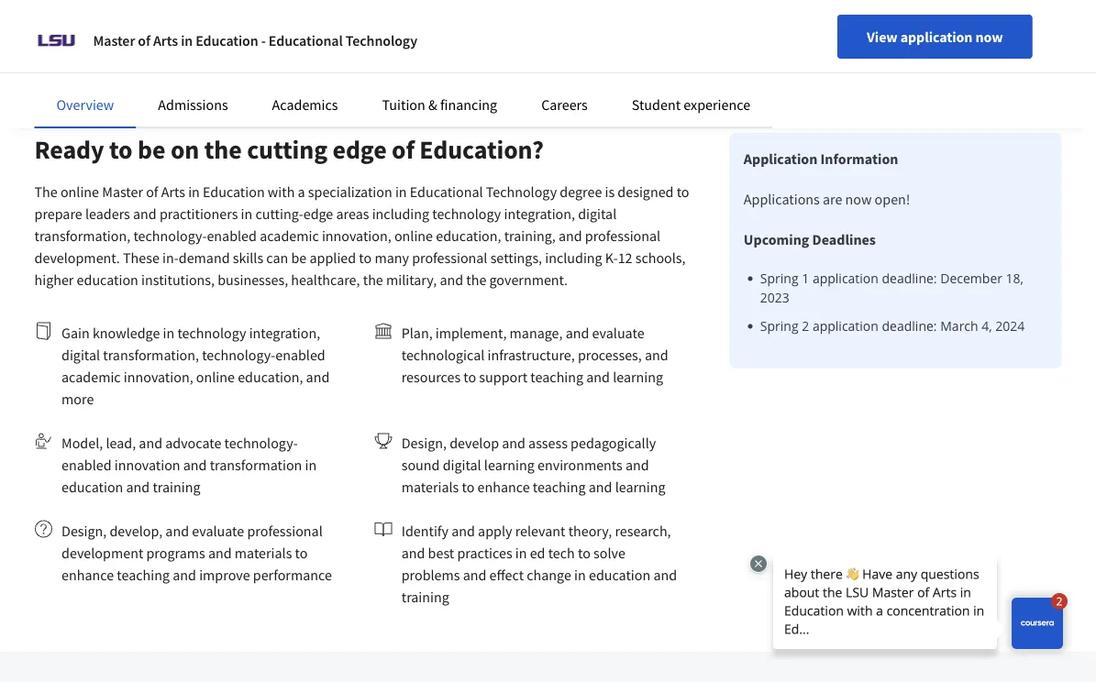 Task type: describe. For each thing, give the bounding box(es) containing it.
teaching inside plan, implement, manage, and evaluate technological infrastructure, processes, and resources to support teaching and learning
[[531, 368, 584, 386]]

financing
[[440, 95, 497, 114]]

tech
[[548, 544, 575, 563]]

training inside identify and apply relevant theory, research, and best practices in ed tech to solve problems and effect change in education and training
[[402, 588, 449, 607]]

0 horizontal spatial technology
[[346, 31, 418, 50]]

2 vertical spatial learning
[[615, 478, 666, 496]]

academic inside the online master of arts in education with a specialization in educational technology degree is designed to prepare leaders and practitioners in cutting-edge areas including technology integration, digital transformation, technology-enabled academic innovation, online education, training, and professional development. these in-demand skills can be applied to many professional settings, including k-12 schools, higher education institutions, businesses, healthcare, the military, and the government.
[[260, 227, 319, 245]]

healthcare,
[[291, 271, 360, 289]]

transformation, inside the online master of arts in education with a specialization in educational technology degree is designed to prepare leaders and practitioners in cutting-edge areas including technology integration, digital transformation, technology-enabled academic innovation, online education, training, and professional development. these in-demand skills can be applied to many professional settings, including k-12 schools, higher education institutions, businesses, healthcare, the military, and the government.
[[34, 227, 130, 245]]

education?
[[420, 134, 544, 166]]

design, develop and assess pedagogically sound digital learning environments and materials to enhance teaching and learning
[[402, 434, 666, 496]]

0 horizontal spatial the
[[204, 134, 242, 166]]

technology inside the online master of arts in education with a specialization in educational technology degree is designed to prepare leaders and practitioners in cutting-edge areas including technology integration, digital transformation, technology-enabled academic innovation, online education, training, and professional development. these in-demand skills can be applied to many professional settings, including k-12 schools, higher education institutions, businesses, healthcare, the military, and the government.
[[432, 205, 501, 223]]

0 horizontal spatial educational
[[269, 31, 343, 50]]

with
[[268, 183, 295, 201]]

military,
[[386, 271, 437, 289]]

master of arts in education - educational technology
[[93, 31, 418, 50]]

student
[[632, 95, 681, 114]]

plan,
[[402, 324, 433, 342]]

spring 1 application deadline: december 18, 2023 list item
[[761, 269, 1047, 307]]

degree
[[560, 183, 602, 201]]

programs
[[146, 544, 205, 563]]

view application now
[[867, 28, 1003, 46]]

relevant
[[515, 522, 566, 540]]

admissions
[[158, 95, 228, 114]]

education, inside gain knowledge in technology integration, digital transformation, technology-enabled academic innovation, online education, and more
[[238, 368, 303, 386]]

18,
[[1006, 270, 1024, 287]]

spring for spring 2 application deadline: march 4, 2024
[[761, 317, 799, 335]]

plan, implement, manage, and evaluate technological infrastructure, processes, and resources to support teaching and learning
[[402, 324, 669, 386]]

education inside the online master of arts in education with a specialization in educational technology degree is designed to prepare leaders and practitioners in cutting-edge areas including technology integration, digital transformation, technology-enabled academic innovation, online education, training, and professional development. these in-demand skills can be applied to many professional settings, including k-12 schools, higher education institutions, businesses, healthcare, the military, and the government.
[[203, 183, 265, 201]]

improve
[[199, 566, 250, 585]]

overview
[[56, 95, 114, 114]]

technology- inside the online master of arts in education with a specialization in educational technology degree is designed to prepare leaders and practitioners in cutting-edge areas including technology integration, digital transformation, technology-enabled academic innovation, online education, training, and professional development. these in-demand skills can be applied to many professional settings, including k-12 schools, higher education institutions, businesses, healthcare, the military, and the government.
[[133, 227, 207, 245]]

1 vertical spatial of
[[392, 134, 415, 166]]

in up admissions link
[[181, 31, 193, 50]]

settings,
[[491, 249, 542, 267]]

technology inside the online master of arts in education with a specialization in educational technology degree is designed to prepare leaders and practitioners in cutting-edge areas including technology integration, digital transformation, technology-enabled academic innovation, online education, training, and professional development. these in-demand skills can be applied to many professional settings, including k-12 schools, higher education institutions, businesses, healthcare, the military, and the government.
[[486, 183, 557, 201]]

practitioners
[[160, 205, 238, 223]]

2 horizontal spatial professional
[[585, 227, 661, 245]]

teaching inside design, develop, and evaluate professional development programs and materials to enhance teaching and improve performance
[[117, 566, 170, 585]]

design, develop, and evaluate professional development programs and materials to enhance teaching and improve performance
[[62, 522, 332, 585]]

&
[[428, 95, 437, 114]]

leaders
[[85, 205, 130, 223]]

learning inside plan, implement, manage, and evaluate technological infrastructure, processes, and resources to support teaching and learning
[[613, 368, 664, 386]]

12
[[618, 249, 633, 267]]

transformation
[[210, 456, 302, 474]]

view
[[867, 28, 898, 46]]

effect
[[490, 566, 524, 585]]

the online master of arts in education with a specialization in educational technology degree is designed to prepare leaders and practitioners in cutting-edge areas including technology integration, digital transformation, technology-enabled academic innovation, online education, training, and professional development. these in-demand skills can be applied to many professional settings, including k-12 schools, higher education institutions, businesses, healthcare, the military, and the government.
[[34, 183, 690, 289]]

cutting-
[[256, 205, 303, 223]]

identify
[[402, 522, 449, 540]]

edge inside the online master of arts in education with a specialization in educational technology degree is designed to prepare leaders and practitioners in cutting-edge areas including technology integration, digital transformation, technology-enabled academic innovation, online education, training, and professional development. these in-demand skills can be applied to many professional settings, including k-12 schools, higher education institutions, businesses, healthcare, the military, and the government.
[[303, 205, 333, 223]]

enabled inside gain knowledge in technology integration, digital transformation, technology-enabled academic innovation, online education, and more
[[275, 346, 325, 364]]

ed
[[530, 544, 546, 563]]

k-
[[606, 249, 618, 267]]

tuition & financing
[[382, 95, 497, 114]]

academics link
[[272, 95, 338, 114]]

on
[[171, 134, 199, 166]]

technological
[[402, 346, 485, 364]]

transformation, inside gain knowledge in technology integration, digital transformation, technology-enabled academic innovation, online education, and more
[[103, 346, 199, 364]]

0 vertical spatial edge
[[333, 134, 387, 166]]

these
[[123, 249, 160, 267]]

application inside button
[[901, 28, 973, 46]]

development.
[[34, 249, 120, 267]]

schools,
[[636, 249, 686, 267]]

experience
[[684, 95, 751, 114]]

education inside identify and apply relevant theory, research, and best practices in ed tech to solve problems and effect change in education and training
[[589, 566, 651, 585]]

1 horizontal spatial professional
[[412, 249, 488, 267]]

identify and apply relevant theory, research, and best practices in ed tech to solve problems and effect change in education and training
[[402, 522, 677, 607]]

solve
[[594, 544, 626, 563]]

and inside gain knowledge in technology integration, digital transformation, technology-enabled academic innovation, online education, and more
[[306, 368, 330, 386]]

in left cutting-
[[241, 205, 253, 223]]

prepare
[[34, 205, 82, 223]]

to right ready
[[109, 134, 133, 166]]

model, lead, and advocate technology- enabled innovation and transformation in education and training
[[62, 434, 317, 496]]

processes,
[[578, 346, 642, 364]]

careers link
[[542, 95, 588, 114]]

design, for sound
[[402, 434, 447, 452]]

skills
[[233, 249, 263, 267]]

resources
[[402, 368, 461, 386]]

innovation, inside gain knowledge in technology integration, digital transformation, technology-enabled academic innovation, online education, and more
[[124, 368, 193, 386]]

is
[[605, 183, 615, 201]]

in inside gain knowledge in technology integration, digital transformation, technology-enabled academic innovation, online education, and more
[[163, 324, 175, 342]]

in down tech at the right bottom of the page
[[574, 566, 586, 585]]

pedagogically
[[571, 434, 656, 452]]

louisiana state university logo image
[[34, 18, 78, 62]]

higher
[[34, 271, 74, 289]]

to inside design, develop, and evaluate professional development programs and materials to enhance teaching and improve performance
[[295, 544, 308, 563]]

academic inside gain knowledge in technology integration, digital transformation, technology-enabled academic innovation, online education, and more
[[62, 368, 121, 386]]

0 vertical spatial education
[[196, 31, 258, 50]]

can
[[266, 249, 288, 267]]

environments
[[538, 456, 623, 474]]

deadline: for december
[[882, 270, 937, 287]]

implement,
[[436, 324, 507, 342]]

list containing spring 1 application deadline: december 18, 2023
[[751, 269, 1047, 336]]

develop,
[[110, 522, 163, 540]]

enhance inside design, develop, and evaluate professional development programs and materials to enhance teaching and improve performance
[[62, 566, 114, 585]]

demand
[[179, 249, 230, 267]]

1 vertical spatial learning
[[484, 456, 535, 474]]

develop
[[450, 434, 499, 452]]

spring for spring 1 application deadline: december 18, 2023
[[761, 270, 799, 287]]

problems
[[402, 566, 460, 585]]

digital inside 'design, develop and assess pedagogically sound digital learning environments and materials to enhance teaching and learning'
[[443, 456, 481, 474]]

areas
[[336, 205, 369, 223]]

online inside gain knowledge in technology integration, digital transformation, technology-enabled academic innovation, online education, and more
[[196, 368, 235, 386]]

2 horizontal spatial the
[[466, 271, 487, 289]]

to inside plan, implement, manage, and evaluate technological infrastructure, processes, and resources to support teaching and learning
[[464, 368, 476, 386]]

to inside 'design, develop and assess pedagogically sound digital learning environments and materials to enhance teaching and learning'
[[462, 478, 475, 496]]

are
[[823, 190, 843, 208]]

0 vertical spatial arts
[[153, 31, 178, 50]]

support
[[479, 368, 528, 386]]

evaluate inside design, develop, and evaluate professional development programs and materials to enhance teaching and improve performance
[[192, 522, 244, 540]]

1 horizontal spatial the
[[363, 271, 383, 289]]

digital inside the online master of arts in education with a specialization in educational technology degree is designed to prepare leaders and practitioners in cutting-edge areas including technology integration, digital transformation, technology-enabled academic innovation, online education, training, and professional development. these in-demand skills can be applied to many professional settings, including k-12 schools, higher education institutions, businesses, healthcare, the military, and the government.
[[578, 205, 617, 223]]

now for are
[[846, 190, 872, 208]]

innovation
[[114, 456, 180, 474]]

sound
[[402, 456, 440, 474]]

information
[[821, 150, 899, 168]]

in right specialization
[[395, 183, 407, 201]]

designed
[[618, 183, 674, 201]]

1
[[802, 270, 810, 287]]

integration, inside the online master of arts in education with a specialization in educational technology degree is designed to prepare leaders and practitioners in cutting-edge areas including technology integration, digital transformation, technology-enabled academic innovation, online education, training, and professional development. these in-demand skills can be applied to many professional settings, including k-12 schools, higher education institutions, businesses, healthcare, the military, and the government.
[[504, 205, 575, 223]]

education, inside the online master of arts in education with a specialization in educational technology degree is designed to prepare leaders and practitioners in cutting-edge areas including technology integration, digital transformation, technology-enabled academic innovation, online education, training, and professional development. these in-demand skills can be applied to many professional settings, including k-12 schools, higher education institutions, businesses, healthcare, the military, and the government.
[[436, 227, 501, 245]]

0 vertical spatial be
[[138, 134, 166, 166]]

many
[[375, 249, 409, 267]]

cutting
[[247, 134, 328, 166]]



Task type: vqa. For each thing, say whether or not it's contained in the screenshot.
of inside the online master of arts in education with a specialization in educational technology degree is designed to prepare leaders and practitioners in cutting-edge areas including technology integration, digital transformation, technology-enabled academic innovation, online education, training, and professional development. these in-demand skills can be applied to many professional settings, including k-12 schools, higher education institutions, businesses, healthcare, the military, and the government.
yes



Task type: locate. For each thing, give the bounding box(es) containing it.
4,
[[982, 317, 993, 335]]

master
[[93, 31, 135, 50], [102, 183, 143, 201]]

enabled up skills
[[207, 227, 257, 245]]

to inside identify and apply relevant theory, research, and best practices in ed tech to solve problems and effect change in education and training
[[578, 544, 591, 563]]

overview link
[[56, 95, 114, 114]]

application down "deadlines"
[[813, 270, 879, 287]]

education, up settings,
[[436, 227, 501, 245]]

1 vertical spatial technology-
[[202, 346, 275, 364]]

0 horizontal spatial online
[[60, 183, 99, 201]]

1 vertical spatial arts
[[161, 183, 185, 201]]

design,
[[402, 434, 447, 452], [62, 522, 107, 540]]

admissions link
[[158, 95, 228, 114]]

0 horizontal spatial professional
[[247, 522, 323, 540]]

teaching inside 'design, develop and assess pedagogically sound digital learning environments and materials to enhance teaching and learning'
[[533, 478, 586, 496]]

2 horizontal spatial enabled
[[275, 346, 325, 364]]

innovation,
[[322, 227, 392, 245], [124, 368, 193, 386]]

0 vertical spatial enhance
[[478, 478, 530, 496]]

1 vertical spatial application
[[813, 270, 879, 287]]

innovation, inside the online master of arts in education with a specialization in educational technology degree is designed to prepare leaders and practitioners in cutting-edge areas including technology integration, digital transformation, technology-enabled academic innovation, online education, training, and professional development. these in-demand skills can be applied to many professional settings, including k-12 schools, higher education institutions, businesses, healthcare, the military, and the government.
[[322, 227, 392, 245]]

innovation, down "knowledge"
[[124, 368, 193, 386]]

online up advocate
[[196, 368, 235, 386]]

0 horizontal spatial integration,
[[249, 324, 320, 342]]

1 vertical spatial transformation,
[[103, 346, 199, 364]]

professional up performance
[[247, 522, 323, 540]]

0 vertical spatial learning
[[613, 368, 664, 386]]

teaching down the infrastructure,
[[531, 368, 584, 386]]

deadline: inside spring 1 application deadline: december 18, 2023
[[882, 270, 937, 287]]

educational down education?
[[410, 183, 483, 201]]

education,
[[436, 227, 501, 245], [238, 368, 303, 386]]

0 horizontal spatial academic
[[62, 368, 121, 386]]

teaching down environments
[[533, 478, 586, 496]]

professional up military,
[[412, 249, 488, 267]]

2
[[802, 317, 810, 335]]

1 horizontal spatial innovation,
[[322, 227, 392, 245]]

0 vertical spatial online
[[60, 183, 99, 201]]

lead,
[[106, 434, 136, 452]]

of inside the online master of arts in education with a specialization in educational technology degree is designed to prepare leaders and practitioners in cutting-edge areas including technology integration, digital transformation, technology-enabled academic innovation, online education, training, and professional development. these in-demand skills can be applied to many professional settings, including k-12 schools, higher education institutions, businesses, healthcare, the military, and the government.
[[146, 183, 158, 201]]

enabled inside model, lead, and advocate technology- enabled innovation and transformation in education and training
[[62, 456, 112, 474]]

performance
[[253, 566, 332, 585]]

including up "many"
[[372, 205, 429, 223]]

0 horizontal spatial enhance
[[62, 566, 114, 585]]

materials down sound
[[402, 478, 459, 496]]

training down the problems on the left of the page
[[402, 588, 449, 607]]

0 vertical spatial transformation,
[[34, 227, 130, 245]]

training,
[[504, 227, 556, 245]]

enhance inside 'design, develop and assess pedagogically sound digital learning environments and materials to enhance teaching and learning'
[[478, 478, 530, 496]]

0 vertical spatial including
[[372, 205, 429, 223]]

0 horizontal spatial including
[[372, 205, 429, 223]]

design, up development
[[62, 522, 107, 540]]

learning down develop
[[484, 456, 535, 474]]

0 vertical spatial professional
[[585, 227, 661, 245]]

ready
[[34, 134, 104, 166]]

1 horizontal spatial technology
[[432, 205, 501, 223]]

application right view
[[901, 28, 973, 46]]

0 vertical spatial digital
[[578, 205, 617, 223]]

deadline: for march
[[882, 317, 937, 335]]

academic down cutting-
[[260, 227, 319, 245]]

to right designed
[[677, 183, 690, 201]]

0 horizontal spatial technology
[[177, 324, 246, 342]]

in-
[[162, 249, 179, 267]]

arts inside the online master of arts in education with a specialization in educational technology degree is designed to prepare leaders and practitioners in cutting-edge areas including technology integration, digital transformation, technology-enabled academic innovation, online education, training, and professional development. these in-demand skills can be applied to many professional settings, including k-12 schools, higher education institutions, businesses, healthcare, the military, and the government.
[[161, 183, 185, 201]]

applications
[[744, 190, 820, 208]]

1 horizontal spatial now
[[976, 28, 1003, 46]]

education
[[196, 31, 258, 50], [203, 183, 265, 201]]

1 vertical spatial educational
[[410, 183, 483, 201]]

spring 1 application deadline: december 18, 2023
[[761, 270, 1024, 306]]

1 horizontal spatial including
[[545, 249, 603, 267]]

technology- up in-
[[133, 227, 207, 245]]

in inside model, lead, and advocate technology- enabled innovation and transformation in education and training
[[305, 456, 317, 474]]

of right louisiana state university logo
[[138, 31, 150, 50]]

1 vertical spatial technology
[[486, 183, 557, 201]]

spring up 2023
[[761, 270, 799, 287]]

0 vertical spatial master
[[93, 31, 135, 50]]

arts
[[153, 31, 178, 50], [161, 183, 185, 201]]

online up "many"
[[394, 227, 433, 245]]

technology
[[432, 205, 501, 223], [177, 324, 246, 342]]

master inside the online master of arts in education with a specialization in educational technology degree is designed to prepare leaders and practitioners in cutting-edge areas including technology integration, digital transformation, technology-enabled academic innovation, online education, training, and professional development. these in-demand skills can be applied to many professional settings, including k-12 schools, higher education institutions, businesses, healthcare, the military, and the government.
[[102, 183, 143, 201]]

deadlines
[[813, 230, 876, 249]]

now for application
[[976, 28, 1003, 46]]

2 deadline: from the top
[[882, 317, 937, 335]]

academics
[[272, 95, 338, 114]]

0 vertical spatial technology-
[[133, 227, 207, 245]]

institutions,
[[141, 271, 215, 289]]

digital inside gain knowledge in technology integration, digital transformation, technology-enabled academic innovation, online education, and more
[[62, 346, 100, 364]]

1 horizontal spatial design,
[[402, 434, 447, 452]]

in left ed
[[516, 544, 527, 563]]

online
[[60, 183, 99, 201], [394, 227, 433, 245], [196, 368, 235, 386]]

education up practitioners
[[203, 183, 265, 201]]

technology up training,
[[486, 183, 557, 201]]

educational
[[269, 31, 343, 50], [410, 183, 483, 201]]

digital down is at top right
[[578, 205, 617, 223]]

0 vertical spatial materials
[[402, 478, 459, 496]]

1 vertical spatial enhance
[[62, 566, 114, 585]]

1 horizontal spatial training
[[402, 588, 449, 607]]

tuition & financing link
[[382, 95, 497, 114]]

the
[[204, 134, 242, 166], [363, 271, 383, 289], [466, 271, 487, 289]]

technology inside gain knowledge in technology integration, digital transformation, technology-enabled academic innovation, online education, and more
[[177, 324, 246, 342]]

1 vertical spatial master
[[102, 183, 143, 201]]

master up leaders
[[102, 183, 143, 201]]

integration, down businesses,
[[249, 324, 320, 342]]

1 horizontal spatial educational
[[410, 183, 483, 201]]

training inside model, lead, and advocate technology- enabled innovation and transformation in education and training
[[153, 478, 200, 496]]

edge
[[333, 134, 387, 166], [303, 205, 333, 223]]

view application now button
[[838, 15, 1033, 59]]

0 horizontal spatial digital
[[62, 346, 100, 364]]

design, for development
[[62, 522, 107, 540]]

professional up 12
[[585, 227, 661, 245]]

list
[[751, 269, 1047, 336]]

now inside button
[[976, 28, 1003, 46]]

to up performance
[[295, 544, 308, 563]]

education left -
[[196, 31, 258, 50]]

enabled down the model,
[[62, 456, 112, 474]]

0 vertical spatial design,
[[402, 434, 447, 452]]

0 horizontal spatial education,
[[238, 368, 303, 386]]

digital down gain
[[62, 346, 100, 364]]

change
[[527, 566, 572, 585]]

materials inside design, develop, and evaluate professional development programs and materials to enhance teaching and improve performance
[[235, 544, 292, 563]]

spring 2 application deadline: march 4, 2024
[[761, 317, 1025, 335]]

teaching down programs on the left bottom of page
[[117, 566, 170, 585]]

professional
[[585, 227, 661, 245], [412, 249, 488, 267], [247, 522, 323, 540]]

technology- down businesses,
[[202, 346, 275, 364]]

application for march
[[813, 317, 879, 335]]

transformation, down "knowledge"
[[103, 346, 199, 364]]

application right '2'
[[813, 317, 879, 335]]

in right the transformation
[[305, 456, 317, 474]]

of up these
[[146, 183, 158, 201]]

to left "many"
[[359, 249, 372, 267]]

application information
[[744, 150, 899, 168]]

0 horizontal spatial be
[[138, 134, 166, 166]]

2 vertical spatial online
[[196, 368, 235, 386]]

specialization
[[308, 183, 392, 201]]

the down "many"
[[363, 271, 383, 289]]

research,
[[615, 522, 671, 540]]

in right "knowledge"
[[163, 324, 175, 342]]

enabled down healthcare,
[[275, 346, 325, 364]]

1 horizontal spatial technology
[[486, 183, 557, 201]]

1 vertical spatial be
[[291, 249, 307, 267]]

evaluate up improve
[[192, 522, 244, 540]]

edge down a
[[303, 205, 333, 223]]

arts up admissions link
[[153, 31, 178, 50]]

2 vertical spatial enabled
[[62, 456, 112, 474]]

1 vertical spatial education
[[62, 478, 123, 496]]

best
[[428, 544, 454, 563]]

upcoming deadlines
[[744, 230, 876, 249]]

2 vertical spatial digital
[[443, 456, 481, 474]]

arts up practitioners
[[161, 183, 185, 201]]

to right tech at the right bottom of the page
[[578, 544, 591, 563]]

0 vertical spatial teaching
[[531, 368, 584, 386]]

1 horizontal spatial enhance
[[478, 478, 530, 496]]

teaching
[[531, 368, 584, 386], [533, 478, 586, 496], [117, 566, 170, 585]]

the left the 'government.'
[[466, 271, 487, 289]]

technology down the institutions,
[[177, 324, 246, 342]]

technology up the tuition on the left top
[[346, 31, 418, 50]]

1 deadline: from the top
[[882, 270, 937, 287]]

spring inside spring 1 application deadline: december 18, 2023
[[761, 270, 799, 287]]

1 horizontal spatial education,
[[436, 227, 501, 245]]

0 vertical spatial training
[[153, 478, 200, 496]]

design, up sound
[[402, 434, 447, 452]]

digital down develop
[[443, 456, 481, 474]]

2 vertical spatial technology-
[[224, 434, 298, 452]]

0 vertical spatial of
[[138, 31, 150, 50]]

spring 2 application deadline: march 4, 2024 list item
[[761, 317, 1047, 336]]

1 vertical spatial design,
[[62, 522, 107, 540]]

transformation, up the development.
[[34, 227, 130, 245]]

gain
[[62, 324, 90, 342]]

0 horizontal spatial materials
[[235, 544, 292, 563]]

0 vertical spatial technology
[[432, 205, 501, 223]]

0 horizontal spatial enabled
[[62, 456, 112, 474]]

1 vertical spatial academic
[[62, 368, 121, 386]]

march
[[941, 317, 979, 335]]

applications are now open!
[[744, 190, 911, 208]]

to down develop
[[462, 478, 475, 496]]

1 vertical spatial now
[[846, 190, 872, 208]]

application for december
[[813, 270, 879, 287]]

1 vertical spatial teaching
[[533, 478, 586, 496]]

1 horizontal spatial materials
[[402, 478, 459, 496]]

deadline: down spring 1 application deadline: december 18, 2023 list item
[[882, 317, 937, 335]]

education
[[77, 271, 138, 289], [62, 478, 123, 496], [589, 566, 651, 585]]

1 vertical spatial professional
[[412, 249, 488, 267]]

training down innovation
[[153, 478, 200, 496]]

enhance
[[478, 478, 530, 496], [62, 566, 114, 585]]

government.
[[490, 271, 568, 289]]

1 vertical spatial training
[[402, 588, 449, 607]]

-
[[261, 31, 266, 50]]

education inside the online master of arts in education with a specialization in educational technology degree is designed to prepare leaders and practitioners in cutting-edge areas including technology integration, digital transformation, technology-enabled academic innovation, online education, training, and professional development. these in-demand skills can be applied to many professional settings, including k-12 schools, higher education institutions, businesses, healthcare, the military, and the government.
[[77, 271, 138, 289]]

be right the can
[[291, 249, 307, 267]]

1 spring from the top
[[761, 270, 799, 287]]

be left on
[[138, 134, 166, 166]]

in
[[181, 31, 193, 50], [188, 183, 200, 201], [395, 183, 407, 201], [241, 205, 253, 223], [163, 324, 175, 342], [305, 456, 317, 474], [516, 544, 527, 563], [574, 566, 586, 585]]

integration, inside gain knowledge in technology integration, digital transformation, technology-enabled academic innovation, online education, and more
[[249, 324, 320, 342]]

0 vertical spatial spring
[[761, 270, 799, 287]]

design, inside design, develop, and evaluate professional development programs and materials to enhance teaching and improve performance
[[62, 522, 107, 540]]

technology- inside model, lead, and advocate technology- enabled innovation and transformation in education and training
[[224, 434, 298, 452]]

theory,
[[569, 522, 612, 540]]

technology down education?
[[432, 205, 501, 223]]

1 vertical spatial deadline:
[[882, 317, 937, 335]]

applied
[[310, 249, 356, 267]]

technology- inside gain knowledge in technology integration, digital transformation, technology-enabled academic innovation, online education, and more
[[202, 346, 275, 364]]

1 vertical spatial integration,
[[249, 324, 320, 342]]

digital
[[578, 205, 617, 223], [62, 346, 100, 364], [443, 456, 481, 474]]

0 vertical spatial education
[[77, 271, 138, 289]]

1 vertical spatial edge
[[303, 205, 333, 223]]

a
[[298, 183, 305, 201]]

1 vertical spatial materials
[[235, 544, 292, 563]]

education down solve
[[589, 566, 651, 585]]

open!
[[875, 190, 911, 208]]

in up practitioners
[[188, 183, 200, 201]]

to left support
[[464, 368, 476, 386]]

2 vertical spatial professional
[[247, 522, 323, 540]]

2 vertical spatial application
[[813, 317, 879, 335]]

1 vertical spatial evaluate
[[192, 522, 244, 540]]

academic up more
[[62, 368, 121, 386]]

education, up the transformation
[[238, 368, 303, 386]]

0 vertical spatial evaluate
[[592, 324, 645, 342]]

integration, up training,
[[504, 205, 575, 223]]

student experience
[[632, 95, 751, 114]]

0 vertical spatial technology
[[346, 31, 418, 50]]

be
[[138, 134, 166, 166], [291, 249, 307, 267]]

2 vertical spatial of
[[146, 183, 158, 201]]

1 vertical spatial innovation,
[[124, 368, 193, 386]]

development
[[62, 544, 143, 563]]

evaluate up the processes,
[[592, 324, 645, 342]]

practices
[[457, 544, 513, 563]]

1 horizontal spatial evaluate
[[592, 324, 645, 342]]

enabled inside the online master of arts in education with a specialization in educational technology degree is designed to prepare leaders and practitioners in cutting-edge areas including technology integration, digital transformation, technology-enabled academic innovation, online education, training, and professional development. these in-demand skills can be applied to many professional settings, including k-12 schools, higher education institutions, businesses, healthcare, the military, and the government.
[[207, 227, 257, 245]]

enabled
[[207, 227, 257, 245], [275, 346, 325, 364], [62, 456, 112, 474]]

of down the tuition on the left top
[[392, 134, 415, 166]]

learning down the processes,
[[613, 368, 664, 386]]

manage,
[[510, 324, 563, 342]]

1 vertical spatial education,
[[238, 368, 303, 386]]

1 horizontal spatial online
[[196, 368, 235, 386]]

the right on
[[204, 134, 242, 166]]

1 vertical spatial including
[[545, 249, 603, 267]]

infrastructure,
[[488, 346, 575, 364]]

design, inside 'design, develop and assess pedagogically sound digital learning environments and materials to enhance teaching and learning'
[[402, 434, 447, 452]]

innovation, down the areas on the left top of page
[[322, 227, 392, 245]]

0 horizontal spatial innovation,
[[124, 368, 193, 386]]

education down the model,
[[62, 478, 123, 496]]

be inside the online master of arts in education with a specialization in educational technology degree is designed to prepare leaders and practitioners in cutting-edge areas including technology integration, digital transformation, technology-enabled academic innovation, online education, training, and professional development. these in-demand skills can be applied to many professional settings, including k-12 schools, higher education institutions, businesses, healthcare, the military, and the government.
[[291, 249, 307, 267]]

master right louisiana state university logo
[[93, 31, 135, 50]]

learning
[[613, 368, 664, 386], [484, 456, 535, 474], [615, 478, 666, 496]]

professional inside design, develop, and evaluate professional development programs and materials to enhance teaching and improve performance
[[247, 522, 323, 540]]

more
[[62, 390, 94, 408]]

1 horizontal spatial integration,
[[504, 205, 575, 223]]

learning up research,
[[615, 478, 666, 496]]

integration,
[[504, 205, 575, 223], [249, 324, 320, 342]]

0 vertical spatial deadline:
[[882, 270, 937, 287]]

2 spring from the top
[[761, 317, 799, 335]]

upcoming
[[744, 230, 810, 249]]

tuition
[[382, 95, 426, 114]]

enhance up apply
[[478, 478, 530, 496]]

2 horizontal spatial online
[[394, 227, 433, 245]]

and
[[133, 205, 157, 223], [559, 227, 582, 245], [440, 271, 463, 289], [566, 324, 589, 342], [645, 346, 669, 364], [306, 368, 330, 386], [587, 368, 610, 386], [139, 434, 162, 452], [502, 434, 526, 452], [183, 456, 207, 474], [626, 456, 649, 474], [126, 478, 150, 496], [589, 478, 612, 496], [166, 522, 189, 540], [452, 522, 475, 540], [208, 544, 232, 563], [402, 544, 425, 563], [173, 566, 196, 585], [463, 566, 487, 585], [654, 566, 677, 585]]

materials up performance
[[235, 544, 292, 563]]

education down the development.
[[77, 271, 138, 289]]

1 vertical spatial digital
[[62, 346, 100, 364]]

spring left '2'
[[761, 317, 799, 335]]

edge up specialization
[[333, 134, 387, 166]]

businesses,
[[218, 271, 288, 289]]

1 vertical spatial spring
[[761, 317, 799, 335]]

1 vertical spatial technology
[[177, 324, 246, 342]]

1 horizontal spatial digital
[[443, 456, 481, 474]]

0 horizontal spatial evaluate
[[192, 522, 244, 540]]

apply
[[478, 522, 512, 540]]

educational right -
[[269, 31, 343, 50]]

2024
[[996, 317, 1025, 335]]

deadline:
[[882, 270, 937, 287], [882, 317, 937, 335]]

model,
[[62, 434, 103, 452]]

0 vertical spatial enabled
[[207, 227, 257, 245]]

2 horizontal spatial digital
[[578, 205, 617, 223]]

deadline: up spring 2 application deadline: march 4, 2024 list item
[[882, 270, 937, 287]]

to
[[109, 134, 133, 166], [677, 183, 690, 201], [359, 249, 372, 267], [464, 368, 476, 386], [462, 478, 475, 496], [295, 544, 308, 563], [578, 544, 591, 563]]

advocate
[[165, 434, 221, 452]]

0 vertical spatial academic
[[260, 227, 319, 245]]

enhance down development
[[62, 566, 114, 585]]

education inside model, lead, and advocate technology- enabled innovation and transformation in education and training
[[62, 478, 123, 496]]

including left k- on the right of the page
[[545, 249, 603, 267]]

evaluate inside plan, implement, manage, and evaluate technological infrastructure, processes, and resources to support teaching and learning
[[592, 324, 645, 342]]

assess
[[529, 434, 568, 452]]

educational inside the online master of arts in education with a specialization in educational technology degree is designed to prepare leaders and practitioners in cutting-edge areas including technology integration, digital transformation, technology-enabled academic innovation, online education, training, and professional development. these in-demand skills can be applied to many professional settings, including k-12 schools, higher education institutions, businesses, healthcare, the military, and the government.
[[410, 183, 483, 201]]

0 vertical spatial integration,
[[504, 205, 575, 223]]

application inside spring 1 application deadline: december 18, 2023
[[813, 270, 879, 287]]

materials inside 'design, develop and assess pedagogically sound digital learning environments and materials to enhance teaching and learning'
[[402, 478, 459, 496]]

0 horizontal spatial design,
[[62, 522, 107, 540]]

technology- up the transformation
[[224, 434, 298, 452]]

ready to be on the cutting edge of education?
[[34, 134, 555, 166]]

online up prepare
[[60, 183, 99, 201]]



